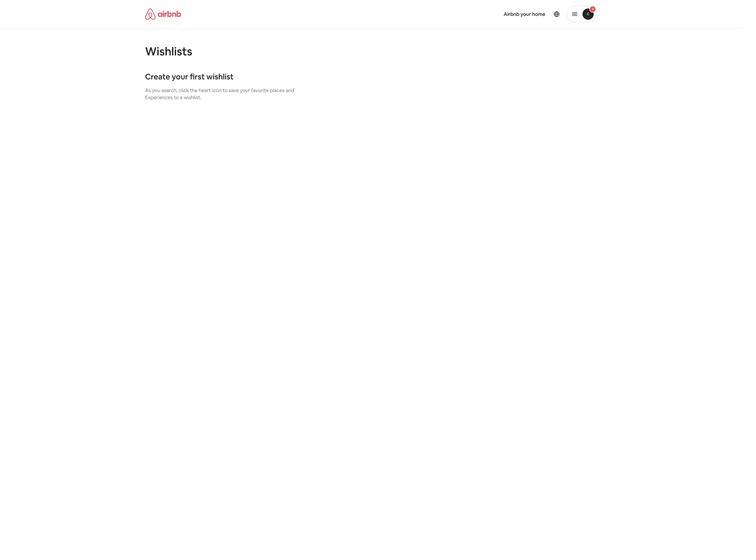 Task type: describe. For each thing, give the bounding box(es) containing it.
airbnb
[[504, 11, 520, 17]]

profile element
[[380, 0, 598, 28]]

your for create
[[172, 72, 188, 82]]

wishlist.
[[184, 94, 202, 101]]

1 button
[[567, 6, 598, 23]]

experiences
[[145, 94, 173, 101]]

0 vertical spatial to
[[223, 87, 228, 94]]

heart
[[199, 87, 211, 94]]

the
[[190, 87, 198, 94]]

your inside as you search, click the heart icon to save your favorite places and experiences to a wishlist.
[[240, 87, 250, 94]]

1
[[593, 7, 594, 11]]

you
[[152, 87, 160, 94]]

your for airbnb
[[521, 11, 532, 17]]

home
[[533, 11, 546, 17]]

wishlists
[[145, 44, 193, 59]]

favorite
[[251, 87, 269, 94]]

wishlist
[[207, 72, 234, 82]]

as you search, click the heart icon to save your favorite places and experiences to a wishlist.
[[145, 87, 295, 101]]

save
[[229, 87, 239, 94]]

a
[[180, 94, 183, 101]]

create
[[145, 72, 170, 82]]



Task type: locate. For each thing, give the bounding box(es) containing it.
create your first wishlist
[[145, 72, 234, 82]]

icon
[[212, 87, 222, 94]]

your
[[521, 11, 532, 17], [172, 72, 188, 82], [240, 87, 250, 94]]

2 vertical spatial your
[[240, 87, 250, 94]]

and
[[286, 87, 295, 94]]

0 vertical spatial your
[[521, 11, 532, 17]]

your right save at the top of page
[[240, 87, 250, 94]]

your left home
[[521, 11, 532, 17]]

click
[[179, 87, 189, 94]]

your up click
[[172, 72, 188, 82]]

0 horizontal spatial your
[[172, 72, 188, 82]]

1 horizontal spatial your
[[240, 87, 250, 94]]

1 horizontal spatial to
[[223, 87, 228, 94]]

your inside profile element
[[521, 11, 532, 17]]

airbnb your home link
[[500, 7, 550, 22]]

places
[[270, 87, 285, 94]]

to left a
[[174, 94, 179, 101]]

search,
[[161, 87, 178, 94]]

as
[[145, 87, 151, 94]]

first
[[190, 72, 205, 82]]

0 horizontal spatial to
[[174, 94, 179, 101]]

2 horizontal spatial your
[[521, 11, 532, 17]]

airbnb your home
[[504, 11, 546, 17]]

1 vertical spatial your
[[172, 72, 188, 82]]

to right the icon
[[223, 87, 228, 94]]

to
[[223, 87, 228, 94], [174, 94, 179, 101]]

1 vertical spatial to
[[174, 94, 179, 101]]



Task type: vqa. For each thing, say whether or not it's contained in the screenshot.
with in the "Dedicated workspace A common area with wifi that's well-suited for working."
no



